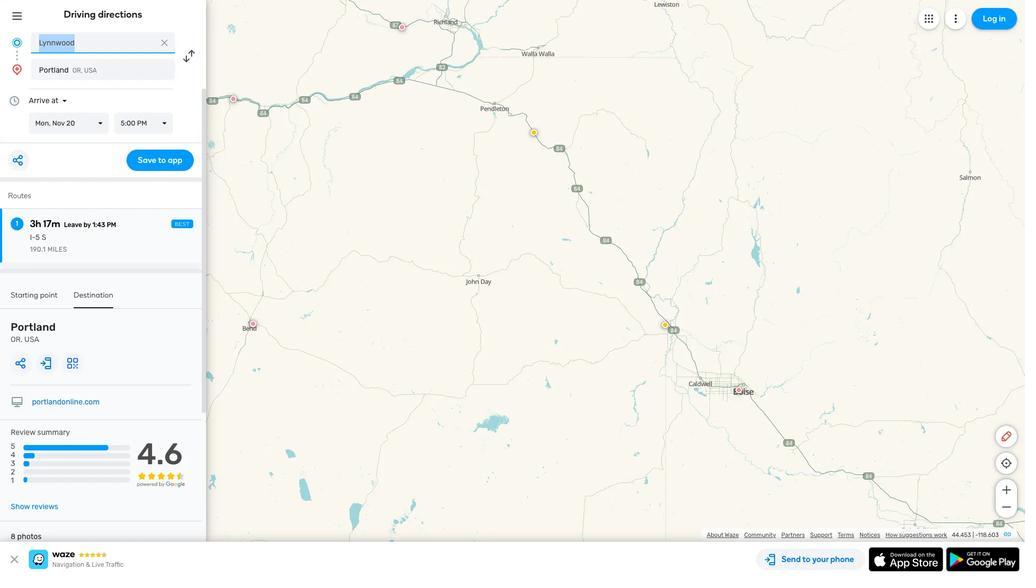 Task type: describe. For each thing, give the bounding box(es) containing it.
show reviews
[[11, 502, 58, 511]]

photos
[[17, 532, 42, 541]]

how
[[886, 532, 898, 539]]

1 horizontal spatial usa
[[84, 67, 97, 74]]

terms link
[[838, 532, 855, 539]]

portlandonline.com
[[32, 398, 100, 407]]

community link
[[745, 532, 777, 539]]

0 horizontal spatial hazard image
[[531, 129, 538, 136]]

partners
[[782, 532, 806, 539]]

mon,
[[35, 119, 51, 127]]

traffic
[[106, 561, 124, 569]]

arrive
[[29, 96, 50, 105]]

terms
[[838, 532, 855, 539]]

location image
[[11, 63, 24, 76]]

118.603
[[979, 532, 1000, 539]]

x image
[[8, 553, 21, 566]]

zoom in image
[[1001, 484, 1014, 496]]

show
[[11, 502, 30, 511]]

arrive at
[[29, 96, 58, 105]]

2
[[11, 468, 15, 477]]

pm inside 3h 17m leave by 1:43 pm
[[107, 221, 116, 229]]

8
[[11, 532, 15, 541]]

Choose starting point text field
[[31, 32, 175, 53]]

5:00 pm
[[121, 119, 147, 127]]

s
[[42, 233, 46, 242]]

destination button
[[74, 291, 113, 308]]

i-5 s 190.1 miles
[[30, 233, 67, 253]]

starting point
[[11, 291, 58, 300]]

driving
[[64, 9, 96, 20]]

3h 17m leave by 1:43 pm
[[30, 218, 116, 230]]

2 vertical spatial usa
[[24, 335, 39, 344]]

about waze link
[[707, 532, 739, 539]]

by
[[84, 221, 91, 229]]

i-
[[30, 233, 35, 242]]

navigation & live traffic
[[52, 561, 124, 569]]

how suggestions work link
[[886, 532, 948, 539]]

-
[[976, 532, 979, 539]]

waze
[[725, 532, 739, 539]]

about
[[707, 532, 724, 539]]

44.453
[[953, 532, 972, 539]]

|
[[973, 532, 975, 539]]

support
[[811, 532, 833, 539]]

3h
[[30, 218, 41, 230]]

5:00 pm list box
[[114, 113, 173, 134]]

pencil image
[[1001, 430, 1014, 443]]

nov
[[52, 119, 65, 127]]

live
[[92, 561, 104, 569]]

portland, or, usa
[[130, 113, 188, 121]]

notices
[[860, 532, 881, 539]]

notices link
[[860, 532, 881, 539]]

current location image
[[11, 36, 24, 49]]

4
[[11, 451, 15, 460]]

community
[[745, 532, 777, 539]]

5 inside i-5 s 190.1 miles
[[35, 233, 40, 242]]



Task type: vqa. For each thing, say whether or not it's contained in the screenshot.
bottommost 'directions'
no



Task type: locate. For each thing, give the bounding box(es) containing it.
zoom out image
[[1001, 501, 1014, 514]]

police image
[[660, 314, 666, 320]]

portland down starting point 'button'
[[11, 321, 56, 333]]

navigation
[[52, 561, 84, 569]]

0 vertical spatial usa
[[84, 67, 97, 74]]

2 vertical spatial or,
[[11, 335, 23, 344]]

1 vertical spatial hazard image
[[917, 511, 923, 518]]

routes
[[8, 191, 31, 200]]

0 vertical spatial portland or, usa
[[39, 66, 97, 75]]

0 horizontal spatial usa
[[24, 335, 39, 344]]

20
[[66, 119, 75, 127]]

1 vertical spatial pm
[[107, 221, 116, 229]]

0 vertical spatial 5
[[35, 233, 40, 242]]

2 horizontal spatial usa
[[174, 113, 188, 121]]

x image
[[159, 37, 170, 48]]

5 up 3
[[11, 442, 15, 451]]

5 inside 5 4 3 2 1
[[11, 442, 15, 451]]

1 vertical spatial portland or, usa
[[11, 321, 56, 344]]

1 inside 5 4 3 2 1
[[11, 476, 14, 485]]

usa down choose starting point text field on the top of page
[[84, 67, 97, 74]]

1
[[16, 219, 18, 228], [11, 476, 14, 485]]

0 horizontal spatial pm
[[107, 221, 116, 229]]

starting point button
[[11, 291, 58, 307]]

portland
[[39, 66, 69, 75], [11, 321, 56, 333]]

clock image
[[8, 95, 21, 107]]

portlandonline.com link
[[32, 398, 100, 407]]

1 horizontal spatial pm
[[137, 119, 147, 127]]

directions
[[98, 9, 142, 20]]

17m
[[43, 218, 60, 230]]

or,
[[73, 67, 83, 74], [161, 113, 172, 121], [11, 335, 23, 344]]

5:00
[[121, 119, 135, 127]]

1 horizontal spatial 5
[[35, 233, 40, 242]]

1 horizontal spatial 1
[[16, 219, 18, 228]]

190.1
[[30, 246, 46, 253]]

partners link
[[782, 532, 806, 539]]

0 horizontal spatial or,
[[11, 335, 23, 344]]

0 vertical spatial or,
[[73, 67, 83, 74]]

4.6
[[137, 437, 183, 472]]

5 4 3 2 1
[[11, 442, 15, 485]]

0 vertical spatial road closed image
[[399, 24, 406, 30]]

destination
[[74, 291, 113, 300]]

road closed image
[[399, 24, 406, 30], [230, 96, 237, 102]]

8 photos
[[11, 532, 42, 541]]

link image
[[1004, 530, 1013, 539]]

0 vertical spatial pm
[[137, 119, 147, 127]]

1 horizontal spatial road closed image
[[399, 24, 406, 30]]

leave
[[64, 221, 82, 229]]

portland up at
[[39, 66, 69, 75]]

0 horizontal spatial 5
[[11, 442, 15, 451]]

mon, nov 20
[[35, 119, 75, 127]]

5 left s in the top left of the page
[[35, 233, 40, 242]]

portland or, usa
[[39, 66, 97, 75], [11, 321, 56, 344]]

usa
[[84, 67, 97, 74], [174, 113, 188, 121], [24, 335, 39, 344]]

portland,
[[130, 113, 160, 121]]

pm
[[137, 119, 147, 127], [107, 221, 116, 229]]

portland or, usa down starting point 'button'
[[11, 321, 56, 344]]

1 left 3h
[[16, 219, 18, 228]]

1 vertical spatial portland
[[11, 321, 56, 333]]

1 horizontal spatial hazard image
[[917, 511, 923, 518]]

5
[[35, 233, 40, 242], [11, 442, 15, 451]]

summary
[[37, 428, 70, 437]]

1 vertical spatial 5
[[11, 442, 15, 451]]

0 horizontal spatial 1
[[11, 476, 14, 485]]

portland or, usa up at
[[39, 66, 97, 75]]

1 horizontal spatial or,
[[73, 67, 83, 74]]

hazard image
[[531, 129, 538, 136], [917, 511, 923, 518]]

starting
[[11, 291, 38, 300]]

1 down 3
[[11, 476, 14, 485]]

0 vertical spatial hazard image
[[531, 129, 538, 136]]

2 horizontal spatial or,
[[161, 113, 172, 121]]

1 vertical spatial road closed image
[[230, 96, 237, 102]]

road closed image
[[250, 321, 256, 327], [736, 387, 743, 393]]

1 horizontal spatial road closed image
[[736, 387, 743, 393]]

reviews
[[32, 502, 58, 511]]

review summary
[[11, 428, 70, 437]]

point
[[40, 291, 58, 300]]

or, right portland,
[[161, 113, 172, 121]]

work
[[935, 532, 948, 539]]

1 vertical spatial or,
[[161, 113, 172, 121]]

1 vertical spatial road closed image
[[736, 387, 743, 393]]

about waze community partners support terms notices how suggestions work 44.453 | -118.603
[[707, 532, 1000, 539]]

1 vertical spatial 1
[[11, 476, 14, 485]]

or, down choose starting point text field on the top of page
[[73, 67, 83, 74]]

1:43
[[92, 221, 105, 229]]

pm inside list box
[[137, 119, 147, 127]]

suggestions
[[900, 532, 933, 539]]

pm right 1:43
[[107, 221, 116, 229]]

best
[[175, 221, 190, 228]]

usa down starting point 'button'
[[24, 335, 39, 344]]

miles
[[48, 246, 67, 253]]

driving directions
[[64, 9, 142, 20]]

mon, nov 20 list box
[[29, 113, 109, 134]]

1 vertical spatial usa
[[174, 113, 188, 121]]

0 vertical spatial portland
[[39, 66, 69, 75]]

3
[[11, 459, 15, 468]]

or, down starting point 'button'
[[11, 335, 23, 344]]

usa right portland,
[[174, 113, 188, 121]]

0 vertical spatial road closed image
[[250, 321, 256, 327]]

support link
[[811, 532, 833, 539]]

0 horizontal spatial road closed image
[[250, 321, 256, 327]]

at
[[51, 96, 58, 105]]

&
[[86, 561, 90, 569]]

0 horizontal spatial road closed image
[[230, 96, 237, 102]]

computer image
[[11, 396, 24, 409]]

review
[[11, 428, 35, 437]]

pm right 5:00
[[137, 119, 147, 127]]

0 vertical spatial 1
[[16, 219, 18, 228]]



